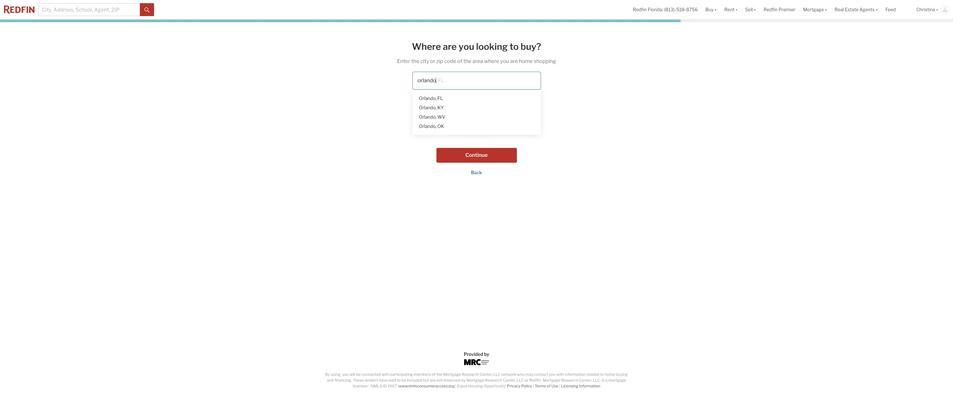 Task type: vqa. For each thing, say whether or not it's contained in the screenshot.
Tara
no



Task type: locate. For each thing, give the bounding box(es) containing it.
0 vertical spatial are
[[443, 41, 457, 52]]

real estate agents ▾ button
[[831, 0, 882, 19]]

1 with from the left
[[382, 372, 390, 377]]

is
[[602, 378, 605, 383]]

1 vertical spatial llc
[[517, 378, 524, 383]]

6 ▾ from the left
[[937, 7, 939, 12]]

▾ inside mortgage ▾ dropdown button
[[825, 7, 827, 12]]

the left area
[[464, 58, 472, 64]]

redfin left florida:
[[633, 7, 647, 12]]

buying
[[616, 372, 628, 377]]

the
[[411, 58, 419, 64], [464, 58, 472, 64], [437, 372, 443, 377]]

0 horizontal spatial by
[[462, 378, 466, 383]]

▾ right agents
[[876, 7, 878, 12]]

center, up 'information'
[[579, 378, 592, 383]]

sell ▾
[[746, 7, 756, 12]]

members
[[414, 372, 431, 377]]

information
[[579, 384, 601, 389]]

contact
[[534, 372, 548, 377]]

center, down network
[[503, 378, 516, 383]]

continue
[[466, 152, 488, 158]]

1 vertical spatial are
[[510, 58, 518, 64]]

▾ right christina
[[937, 7, 939, 12]]

5 ▾ from the left
[[876, 7, 878, 12]]

0 horizontal spatial redfin
[[633, 7, 647, 12]]

▾ inside buy ▾ dropdown button
[[715, 7, 717, 12]]

city
[[421, 58, 429, 64]]

1 horizontal spatial to
[[600, 372, 604, 377]]

participating
[[390, 372, 413, 377]]

▾ inside sell ▾ dropdown button
[[754, 7, 756, 12]]

you up enter the city or zip code of the area where you are home shopping at the top of the page
[[459, 41, 474, 52]]

redfin for redfin florida: (813)-518-8756
[[633, 7, 647, 12]]

rent ▾
[[725, 7, 738, 12]]

1 horizontal spatial with
[[556, 372, 564, 377]]

8756
[[686, 7, 698, 12]]

sell
[[746, 7, 753, 12]]

mortgage left 'real'
[[804, 7, 824, 12]]

1 horizontal spatial redfin
[[764, 7, 778, 12]]

zip
[[437, 58, 443, 64]]

▾ inside rent ▾ dropdown button
[[736, 7, 738, 12]]

with
[[382, 372, 390, 377], [556, 372, 564, 377]]

mortgage research center image
[[464, 359, 489, 366]]

1 horizontal spatial llc
[[517, 378, 524, 383]]

you
[[459, 41, 474, 52], [500, 58, 509, 64], [342, 372, 349, 377], [549, 372, 556, 377]]

are down to buy?
[[510, 58, 518, 64]]

1 orlando, from the top
[[419, 95, 437, 101]]

of
[[458, 58, 463, 64], [432, 372, 436, 377], [547, 384, 551, 389]]

▾ right rent
[[736, 7, 738, 12]]

feed button
[[882, 0, 913, 19]]

of right members
[[432, 372, 436, 377]]

by
[[484, 352, 489, 357], [462, 378, 466, 383]]

real estate agents ▾ link
[[835, 0, 878, 19]]

2 horizontal spatial research
[[562, 378, 579, 383]]

4 orlando, from the top
[[419, 123, 437, 129]]

nmls
[[371, 384, 382, 389]]

llc up opportunity.
[[494, 372, 501, 377]]

area
[[473, 58, 483, 64]]

mortgage ▾ button
[[804, 0, 827, 19]]

to up (
[[397, 378, 401, 383]]

where
[[412, 41, 441, 52]]

redfin premier
[[764, 7, 796, 12]]

orlando, for orlando, ok
[[419, 123, 437, 129]]

1 vertical spatial by
[[462, 378, 466, 383]]

0 horizontal spatial llc
[[494, 372, 501, 377]]

use
[[552, 384, 559, 389]]

of for members
[[432, 372, 436, 377]]

of inside by using, you will be connected with participating members of the mortgage research center, llc network who may contact you with information related to home buying and financing. these lenders have paid to be included but are not endorsed by mortgage research center, llc or redfin. mortgage research center, llc. is a mortgage licensee - nmls id 1907 (
[[432, 372, 436, 377]]

0 horizontal spatial to
[[397, 378, 401, 383]]

endorsed
[[444, 378, 461, 383]]

▾ for sell ▾
[[754, 7, 756, 12]]

are left not
[[430, 378, 436, 383]]

0 vertical spatial or
[[430, 58, 435, 64]]

redfin for redfin premier
[[764, 7, 778, 12]]

www.nmlsconsumeraccess.org ). equal housing opportunity. privacy policy | terms of use | licensing information
[[399, 384, 601, 389]]

of left use
[[547, 384, 551, 389]]

2 orlando, from the top
[[419, 105, 437, 110]]

research up licensing on the right bottom of the page
[[562, 378, 579, 383]]

or left zip
[[430, 58, 435, 64]]

1 horizontal spatial or
[[525, 378, 529, 383]]

research
[[462, 372, 479, 377], [485, 378, 502, 383], [562, 378, 579, 383]]

0 horizontal spatial |
[[533, 384, 534, 389]]

2 horizontal spatial of
[[547, 384, 551, 389]]

2 | from the left
[[559, 384, 560, 389]]

1 redfin from the left
[[633, 7, 647, 12]]

equal
[[458, 384, 468, 389]]

(
[[398, 384, 399, 389]]

4 ▾ from the left
[[825, 7, 827, 12]]

are up 'code'
[[443, 41, 457, 52]]

orlando, up orlando, ky
[[419, 95, 437, 101]]

0 vertical spatial by
[[484, 352, 489, 357]]

▾
[[715, 7, 717, 12], [736, 7, 738, 12], [754, 7, 756, 12], [825, 7, 827, 12], [876, 7, 878, 12], [937, 7, 939, 12]]

orlando, down orlando, ky
[[419, 114, 437, 120]]

florida:
[[648, 7, 663, 12]]

by up 'equal'
[[462, 378, 466, 383]]

be
[[356, 372, 361, 377], [402, 378, 406, 383]]

you up financing.
[[342, 372, 349, 377]]

518-
[[677, 7, 686, 12]]

1 horizontal spatial |
[[559, 384, 560, 389]]

redfin florida: (813)-518-8756
[[633, 7, 698, 12]]

llc up "privacy policy" link
[[517, 378, 524, 383]]

the left city
[[411, 58, 419, 64]]

0 horizontal spatial with
[[382, 372, 390, 377]]

orlando, ok
[[419, 123, 444, 129]]

are
[[443, 41, 457, 52], [510, 58, 518, 64], [430, 378, 436, 383]]

1 horizontal spatial by
[[484, 352, 489, 357]]

the up not
[[437, 372, 443, 377]]

2 vertical spatial are
[[430, 378, 436, 383]]

1 vertical spatial to
[[397, 378, 401, 383]]

1907
[[388, 384, 397, 389]]

▾ for mortgage ▾
[[825, 7, 827, 12]]

to
[[600, 372, 604, 377], [397, 378, 401, 383]]

2 ▾ from the left
[[736, 7, 738, 12]]

2 redfin from the left
[[764, 7, 778, 12]]

opportunity.
[[484, 384, 506, 389]]

or
[[430, 58, 435, 64], [525, 378, 529, 383]]

mortgage up housing
[[467, 378, 484, 383]]

redfin left the premier
[[764, 7, 778, 12]]

privacy policy link
[[507, 384, 532, 389]]

3 orlando, from the top
[[419, 114, 437, 120]]

▾ right sell
[[754, 7, 756, 12]]

with up have
[[382, 372, 390, 377]]

1 ▾ from the left
[[715, 7, 717, 12]]

redfin
[[633, 7, 647, 12], [764, 7, 778, 12]]

christina ▾
[[917, 7, 939, 12]]

by up mortgage research center image
[[484, 352, 489, 357]]

network
[[502, 372, 517, 377]]

| down redfin.
[[533, 384, 534, 389]]

to up is
[[600, 372, 604, 377]]

▾ right buy
[[715, 7, 717, 12]]

0 horizontal spatial or
[[430, 58, 435, 64]]

3 ▾ from the left
[[754, 7, 756, 12]]

orlando,
[[419, 95, 437, 101], [419, 105, 437, 110], [419, 114, 437, 120], [419, 123, 437, 129]]

0 horizontal spatial of
[[432, 372, 436, 377]]

be down participating
[[402, 378, 406, 383]]

a
[[606, 378, 608, 383]]

orlando, down orlando, wv
[[419, 123, 437, 129]]

1 vertical spatial of
[[432, 372, 436, 377]]

1 vertical spatial be
[[402, 378, 406, 383]]

1 | from the left
[[533, 384, 534, 389]]

2 vertical spatial of
[[547, 384, 551, 389]]

0 vertical spatial llc
[[494, 372, 501, 377]]

1 horizontal spatial of
[[458, 58, 463, 64]]

be up these
[[356, 372, 361, 377]]

0 vertical spatial of
[[458, 58, 463, 64]]

2 horizontal spatial center,
[[579, 378, 592, 383]]

center, up opportunity.
[[480, 372, 493, 377]]

licensee
[[353, 384, 368, 389]]

housing
[[468, 384, 483, 389]]

looking
[[476, 41, 508, 52]]

sell ▾ button
[[746, 0, 756, 19]]

or up policy at the bottom right
[[525, 378, 529, 383]]

mortgage
[[804, 7, 824, 12], [443, 372, 461, 377], [467, 378, 484, 383], [543, 378, 561, 383]]

real estate agents ▾
[[835, 7, 878, 12]]

redfin inside "redfin premier" button
[[764, 7, 778, 12]]

1 horizontal spatial the
[[437, 372, 443, 377]]

list box
[[415, 92, 538, 132]]

| right use
[[559, 384, 560, 389]]

of right 'code'
[[458, 58, 463, 64]]

0 horizontal spatial be
[[356, 372, 361, 377]]

sell ▾ button
[[742, 0, 760, 19]]

▾ inside real estate agents ▾ "link"
[[876, 7, 878, 12]]

(813)-
[[664, 7, 677, 12]]

▾ left 'real'
[[825, 7, 827, 12]]

research up housing
[[462, 372, 479, 377]]

Where are you looking to buy? text field
[[412, 72, 541, 90]]

orlando, for orlando, ky
[[419, 105, 437, 110]]

orlando, down orlando, fl
[[419, 105, 437, 110]]

0 horizontal spatial are
[[430, 378, 436, 383]]

1 horizontal spatial center,
[[503, 378, 516, 383]]

llc.
[[593, 378, 601, 383]]

with up use
[[556, 372, 564, 377]]

center,
[[480, 372, 493, 377], [503, 378, 516, 383], [579, 378, 592, 383]]

id
[[383, 384, 387, 389]]

1 vertical spatial or
[[525, 378, 529, 383]]

ok
[[438, 123, 444, 129]]

you right contact
[[549, 372, 556, 377]]

mortgage
[[609, 378, 626, 383]]

research up opportunity.
[[485, 378, 502, 383]]



Task type: describe. For each thing, give the bounding box(es) containing it.
licensing
[[561, 384, 579, 389]]

fl
[[438, 95, 443, 101]]

orlando, for orlando, fl
[[419, 95, 437, 101]]

buy
[[706, 7, 714, 12]]

home
[[605, 372, 615, 377]]

redfin premier button
[[760, 0, 800, 19]]

feed
[[886, 7, 896, 12]]

www.nmlsconsumeraccess.org link
[[399, 384, 455, 389]]

christina
[[917, 7, 936, 12]]

connected
[[362, 372, 381, 377]]

who
[[517, 372, 525, 377]]

these
[[353, 378, 364, 383]]

mortgage up use
[[543, 378, 561, 383]]

buy ▾ button
[[702, 0, 721, 19]]

by using, you will be connected with participating members of the mortgage research center, llc network who may contact you with information related to home buying and financing. these lenders have paid to be included but are not endorsed by mortgage research center, llc or redfin. mortgage research center, llc. is a mortgage licensee - nmls id 1907 (
[[325, 372, 628, 389]]

code
[[444, 58, 456, 64]]

back
[[471, 170, 482, 175]]

lenders
[[365, 378, 378, 383]]

enter
[[397, 58, 410, 64]]

but
[[423, 378, 429, 383]]

1 horizontal spatial research
[[485, 378, 502, 383]]

rent
[[725, 7, 735, 12]]

orlando, ky
[[419, 105, 444, 110]]

orlando, ky link
[[417, 103, 537, 112]]

-
[[369, 384, 370, 389]]

you right where
[[500, 58, 509, 64]]

or inside by using, you will be connected with participating members of the mortgage research center, llc network who may contact you with information related to home buying and financing. these lenders have paid to be included but are not endorsed by mortgage research center, llc or redfin. mortgage research center, llc. is a mortgage licensee - nmls id 1907 (
[[525, 378, 529, 383]]

by inside by using, you will be connected with participating members of the mortgage research center, llc network who may contact you with information related to home buying and financing. these lenders have paid to be included but are not endorsed by mortgage research center, llc or redfin. mortgage research center, llc. is a mortgage licensee - nmls id 1907 (
[[462, 378, 466, 383]]

privacy
[[507, 384, 521, 389]]

information
[[565, 372, 586, 377]]

buy ▾ button
[[706, 0, 717, 19]]

mortgage ▾
[[804, 7, 827, 12]]

City, Address, School, Agent, ZIP search field
[[38, 3, 140, 16]]

where
[[484, 58, 499, 64]]

not
[[437, 378, 443, 383]]

0 vertical spatial to
[[600, 372, 604, 377]]

list box containing orlando, fl
[[415, 92, 538, 132]]

0 vertical spatial be
[[356, 372, 361, 377]]

2 horizontal spatial are
[[510, 58, 518, 64]]

premier
[[779, 7, 796, 12]]

included
[[407, 378, 422, 383]]

orlando, wv
[[419, 114, 446, 120]]

▾ for buy ▾
[[715, 7, 717, 12]]

wv
[[438, 114, 446, 120]]

orlando, for orlando, wv
[[419, 114, 437, 120]]

may
[[526, 372, 534, 377]]

where are you looking to buy?
[[412, 41, 541, 52]]

ky
[[438, 105, 444, 110]]

2 horizontal spatial the
[[464, 58, 472, 64]]

terms of use link
[[535, 384, 559, 389]]

related
[[587, 372, 600, 377]]

0 horizontal spatial research
[[462, 372, 479, 377]]

buy ▾
[[706, 7, 717, 12]]

orlando, fl
[[419, 95, 443, 101]]

financing.
[[335, 378, 352, 383]]

terms
[[535, 384, 546, 389]]

mortgage up 'endorsed' on the left bottom of page
[[443, 372, 461, 377]]

1 horizontal spatial be
[[402, 378, 406, 383]]

orlando, ok link
[[417, 122, 537, 131]]

).
[[455, 384, 457, 389]]

orlando, wv link
[[417, 112, 537, 122]]

provided
[[464, 352, 483, 357]]

home shopping
[[519, 58, 556, 64]]

policy
[[522, 384, 532, 389]]

back button
[[471, 170, 482, 175]]

1 horizontal spatial are
[[443, 41, 457, 52]]

▾ for rent ▾
[[736, 7, 738, 12]]

www.nmlsconsumeraccess.org
[[399, 384, 455, 389]]

to buy?
[[510, 41, 541, 52]]

the inside by using, you will be connected with participating members of the mortgage research center, llc network who may contact you with information related to home buying and financing. these lenders have paid to be included but are not endorsed by mortgage research center, llc or redfin. mortgage research center, llc. is a mortgage licensee - nmls id 1907 (
[[437, 372, 443, 377]]

of for terms
[[547, 384, 551, 389]]

submit search image
[[144, 7, 150, 12]]

real
[[835, 7, 844, 12]]

agents
[[860, 7, 875, 12]]

have
[[379, 378, 388, 383]]

mortgage inside dropdown button
[[804, 7, 824, 12]]

estate
[[845, 7, 859, 12]]

paid
[[389, 378, 396, 383]]

provided by
[[464, 352, 489, 357]]

2 with from the left
[[556, 372, 564, 377]]

rent ▾ button
[[725, 0, 738, 19]]

0 horizontal spatial the
[[411, 58, 419, 64]]

orlando, fl link
[[417, 94, 537, 103]]

▾ for christina ▾
[[937, 7, 939, 12]]

continue button
[[437, 148, 517, 163]]

0 horizontal spatial center,
[[480, 372, 493, 377]]

licensing information link
[[561, 384, 601, 389]]

enter the city or zip code of the area where you are home shopping
[[397, 58, 556, 64]]

redfin.
[[529, 378, 542, 383]]

mortgage ▾ button
[[800, 0, 831, 19]]

are inside by using, you will be connected with participating members of the mortgage research center, llc network who may contact you with information related to home buying and financing. these lenders have paid to be included but are not endorsed by mortgage research center, llc or redfin. mortgage research center, llc. is a mortgage licensee - nmls id 1907 (
[[430, 378, 436, 383]]

and
[[327, 378, 334, 383]]



